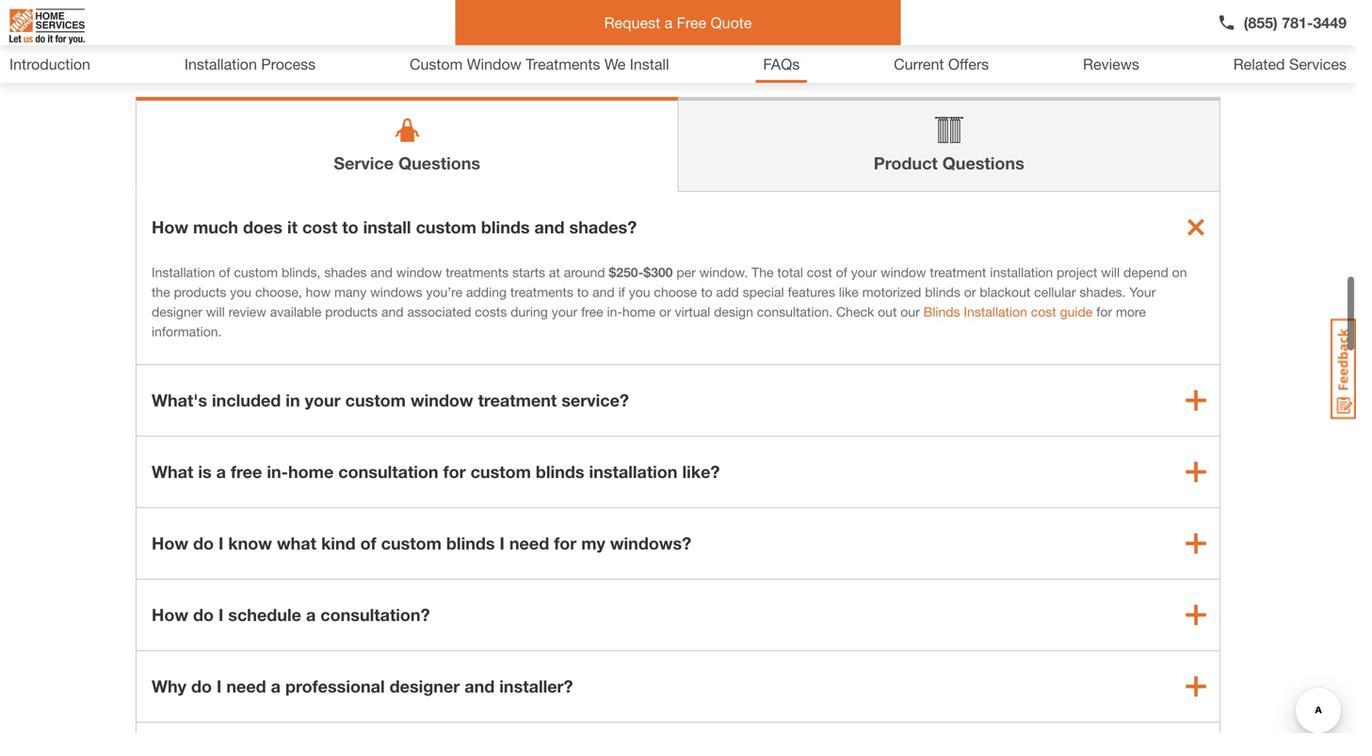Task type: locate. For each thing, give the bounding box(es) containing it.
treatment left the service?
[[478, 390, 557, 411]]

products down many
[[325, 304, 378, 320]]

more
[[1116, 304, 1146, 320]]

do left the schedule
[[193, 605, 214, 625]]

0 vertical spatial designer
[[152, 304, 202, 320]]

0 vertical spatial in-
[[607, 304, 622, 320]]

asked
[[636, 23, 726, 58]]

do
[[193, 533, 214, 554], [193, 605, 214, 625], [191, 677, 212, 697]]

$250-
[[609, 265, 643, 280]]

1 vertical spatial designer
[[390, 677, 460, 697]]

1 how from the top
[[152, 217, 188, 237]]

in
[[286, 390, 300, 411]]

windows
[[370, 284, 422, 300]]

and up at
[[534, 217, 565, 237]]

installation down blackout
[[964, 304, 1027, 320]]

0 vertical spatial treatment
[[930, 265, 986, 280]]

1 horizontal spatial to
[[577, 284, 589, 300]]

of
[[219, 265, 230, 280], [836, 265, 847, 280], [360, 533, 376, 554]]

1 vertical spatial products
[[325, 304, 378, 320]]

i left 'know'
[[218, 533, 223, 554]]

window
[[396, 265, 442, 280], [881, 265, 926, 280], [411, 390, 473, 411]]

to left install
[[342, 217, 358, 237]]

kind
[[321, 533, 356, 554]]

how
[[306, 284, 331, 300]]

blinds up blinds
[[925, 284, 960, 300]]

we
[[604, 55, 626, 73]]

how for how much does it cost to install custom blinds and shades?
[[152, 217, 188, 237]]

product questions
[[874, 153, 1024, 173]]

window up motorized
[[881, 265, 926, 280]]

in- right is at left
[[267, 462, 288, 482]]

installation of custom blinds, shades and window treatments starts at around $250-$300
[[152, 265, 673, 280]]

windows?
[[610, 533, 691, 554]]

install
[[630, 55, 669, 73]]

do for schedule
[[193, 605, 214, 625]]

of right kind
[[360, 533, 376, 554]]

3 how from the top
[[152, 605, 188, 625]]

treatment inside the per window. the total cost of your window treatment installation project will depend on the products you choose, how many windows you're adding treatments to and if you choose to add special features like motorized blinds or blackout cellular shades. your designer will review available products and associated costs during your free in-home or virtual design consultation. check out our
[[930, 265, 986, 280]]

service
[[334, 153, 394, 173]]

0 vertical spatial for
[[1096, 304, 1112, 320]]

current
[[894, 55, 944, 73]]

installation up blackout
[[990, 265, 1053, 280]]

out
[[878, 304, 897, 320]]

do right why
[[191, 677, 212, 697]]

per window. the total cost of your window treatment installation project will depend on the products you choose, how many windows you're adding treatments to and if you choose to add special features like motorized blinds or blackout cellular shades. your designer will review available products and associated costs during your free in-home or virtual design consultation. check out our
[[152, 265, 1187, 320]]

0 vertical spatial installation
[[990, 265, 1053, 280]]

0 vertical spatial do
[[193, 533, 214, 554]]

for
[[1096, 304, 1112, 320], [443, 462, 466, 482], [554, 533, 577, 554]]

blinds
[[481, 217, 530, 237], [925, 284, 960, 300], [536, 462, 584, 482], [446, 533, 495, 554]]

feedback link image
[[1331, 318, 1356, 420]]

related
[[1233, 55, 1285, 73]]

how do i schedule a consultation?
[[152, 605, 430, 625]]

a right the schedule
[[306, 605, 316, 625]]

of up "review"
[[219, 265, 230, 280]]

1 horizontal spatial for
[[554, 533, 577, 554]]

or
[[964, 284, 976, 300], [659, 304, 671, 320]]

quote
[[711, 14, 752, 32]]

your right in
[[305, 390, 341, 411]]

questions
[[734, 23, 880, 58], [398, 153, 480, 173], [942, 153, 1024, 173]]

installation left like?
[[589, 462, 678, 482]]

what's included in your custom window treatment service?
[[152, 390, 629, 411]]

1 vertical spatial need
[[226, 677, 266, 697]]

2 how from the top
[[152, 533, 188, 554]]

0 vertical spatial home
[[622, 304, 656, 320]]

2 vertical spatial do
[[191, 677, 212, 697]]

products right the
[[174, 284, 226, 300]]

products
[[174, 284, 226, 300], [325, 304, 378, 320]]

i right why
[[217, 677, 222, 697]]

1 horizontal spatial home
[[622, 304, 656, 320]]

installation inside the per window. the total cost of your window treatment installation project will depend on the products you choose, how many windows you're adding treatments to and if you choose to add special features like motorized blinds or blackout cellular shades. your designer will review available products and associated costs during your free in-home or virtual design consultation. check out our
[[990, 265, 1053, 280]]

you
[[230, 284, 252, 300], [629, 284, 650, 300]]

why do i need a professional designer and installer?
[[152, 677, 573, 697]]

how much does it cost to install custom blinds and shades?
[[152, 217, 637, 237]]

add
[[716, 284, 739, 300]]

2 horizontal spatial of
[[836, 265, 847, 280]]

free
[[677, 14, 706, 32]]

1 vertical spatial treatment
[[478, 390, 557, 411]]

0 horizontal spatial in-
[[267, 462, 288, 482]]

1 vertical spatial do
[[193, 605, 214, 625]]

0 horizontal spatial products
[[174, 284, 226, 300]]

cost inside the per window. the total cost of your window treatment installation project will depend on the products you choose, how many windows you're adding treatments to and if you choose to add special features like motorized blinds or blackout cellular shades. your designer will review available products and associated costs during your free in-home or virtual design consultation. check out our
[[807, 265, 832, 280]]

(855) 781-3449 link
[[1217, 11, 1347, 34]]

custom
[[410, 55, 463, 73]]

need
[[509, 533, 549, 554], [226, 677, 266, 697]]

for left my
[[554, 533, 577, 554]]

installation
[[184, 55, 257, 73], [152, 265, 215, 280], [964, 304, 1027, 320]]

offers
[[948, 55, 989, 73]]

to down the around
[[577, 284, 589, 300]]

treatments inside the per window. the total cost of your window treatment installation project will depend on the products you choose, how many windows you're adding treatments to and if you choose to add special features like motorized blinds or blackout cellular shades. your designer will review available products and associated costs during your free in-home or virtual design consultation. check out our
[[510, 284, 573, 300]]

blinds up my
[[536, 462, 584, 482]]

home down if
[[622, 304, 656, 320]]

$300
[[643, 265, 673, 280]]

and left installer?
[[465, 677, 495, 697]]

professional
[[285, 677, 385, 697]]

choose,
[[255, 284, 302, 300]]

in-
[[607, 304, 622, 320], [267, 462, 288, 482]]

you right if
[[629, 284, 650, 300]]

i
[[218, 533, 223, 554], [500, 533, 505, 554], [218, 605, 223, 625], [217, 677, 222, 697]]

0 horizontal spatial will
[[206, 304, 225, 320]]

do for know
[[193, 533, 214, 554]]

of up like
[[836, 265, 847, 280]]

0 horizontal spatial designer
[[152, 304, 202, 320]]

treatments up adding
[[446, 265, 509, 280]]

a inside button
[[664, 14, 673, 32]]

your right during
[[552, 304, 577, 320]]

1 vertical spatial cost
[[807, 265, 832, 280]]

1 horizontal spatial cost
[[807, 265, 832, 280]]

1 horizontal spatial questions
[[734, 23, 880, 58]]

i for how do i know what kind of custom blinds i need for my windows?
[[218, 533, 223, 554]]

1 horizontal spatial of
[[360, 533, 376, 554]]

you're
[[426, 284, 462, 300]]

consultation?
[[320, 605, 430, 625]]

blinds down what is a free in-home consultation for custom blinds installation like?
[[446, 533, 495, 554]]

treatment up blinds
[[930, 265, 986, 280]]

information.
[[152, 324, 222, 339]]

1 vertical spatial treatments
[[510, 284, 573, 300]]

window up what is a free in-home consultation for custom blinds installation like?
[[411, 390, 473, 411]]

you up "review"
[[230, 284, 252, 300]]

process
[[261, 55, 316, 73]]

2 horizontal spatial questions
[[942, 153, 1024, 173]]

cost for it
[[302, 217, 337, 237]]

2 vertical spatial installation
[[964, 304, 1027, 320]]

2 horizontal spatial your
[[851, 265, 877, 280]]

0 vertical spatial how
[[152, 217, 188, 237]]

to left add
[[701, 284, 713, 300]]

how down the what
[[152, 533, 188, 554]]

installation left process
[[184, 55, 257, 73]]

window.
[[699, 265, 748, 280]]

how up why
[[152, 605, 188, 625]]

0 horizontal spatial for
[[443, 462, 466, 482]]

0 horizontal spatial of
[[219, 265, 230, 280]]

1 vertical spatial will
[[206, 304, 225, 320]]

1 horizontal spatial treatment
[[930, 265, 986, 280]]

0 horizontal spatial you
[[230, 284, 252, 300]]

installation up the
[[152, 265, 215, 280]]

will
[[1101, 265, 1120, 280], [206, 304, 225, 320]]

in- down if
[[607, 304, 622, 320]]

treatments up during
[[510, 284, 573, 300]]

1 horizontal spatial free
[[581, 304, 603, 320]]

0 vertical spatial installation
[[184, 55, 257, 73]]

1 you from the left
[[230, 284, 252, 300]]

will left "review"
[[206, 304, 225, 320]]

1 vertical spatial home
[[288, 462, 334, 482]]

blinds installation cost guide link
[[923, 304, 1093, 320]]

1 vertical spatial installation
[[589, 462, 678, 482]]

a left free
[[664, 14, 673, 32]]

like?
[[682, 462, 720, 482]]

0 horizontal spatial questions
[[398, 153, 480, 173]]

designer up information. at the top left of page
[[152, 304, 202, 320]]

blinds inside the per window. the total cost of your window treatment installation project will depend on the products you choose, how many windows you're adding treatments to and if you choose to add special features like motorized blinds or blackout cellular shades. your designer will review available products and associated costs during your free in-home or virtual design consultation. check out our
[[925, 284, 960, 300]]

1 vertical spatial free
[[231, 462, 262, 482]]

per
[[676, 265, 696, 280]]

cost down cellular
[[1031, 304, 1056, 320]]

request a free quote
[[604, 14, 752, 32]]

1 horizontal spatial will
[[1101, 265, 1120, 280]]

1 horizontal spatial treatments
[[510, 284, 573, 300]]

window inside the per window. the total cost of your window treatment installation project will depend on the products you choose, how many windows you're adding treatments to and if you choose to add special features like motorized blinds or blackout cellular shades. your designer will review available products and associated costs during your free in-home or virtual design consultation. check out our
[[881, 265, 926, 280]]

the
[[752, 265, 774, 280]]

i for how do i schedule a consultation?
[[218, 605, 223, 625]]

questions for product questions
[[942, 153, 1024, 173]]

or down choose
[[659, 304, 671, 320]]

0 horizontal spatial free
[[231, 462, 262, 482]]

i left the schedule
[[218, 605, 223, 625]]

0 vertical spatial or
[[964, 284, 976, 300]]

1 vertical spatial your
[[552, 304, 577, 320]]

your up like
[[851, 265, 877, 280]]

1 horizontal spatial your
[[552, 304, 577, 320]]

0 vertical spatial cost
[[302, 217, 337, 237]]

free down the around
[[581, 304, 603, 320]]

blinds
[[923, 304, 960, 320]]

treatments
[[526, 55, 600, 73]]

1 horizontal spatial products
[[325, 304, 378, 320]]

1 vertical spatial in-
[[267, 462, 288, 482]]

i left my
[[500, 533, 505, 554]]

designer down consultation? at the bottom of page
[[390, 677, 460, 697]]

installation for installation process
[[184, 55, 257, 73]]

0 horizontal spatial your
[[305, 390, 341, 411]]

or left blackout
[[964, 284, 976, 300]]

need left my
[[509, 533, 549, 554]]

i for why do i need a professional designer and installer?
[[217, 677, 222, 697]]

1 horizontal spatial installation
[[990, 265, 1053, 280]]

project
[[1057, 265, 1097, 280]]

services
[[1289, 55, 1347, 73]]

custom
[[416, 217, 476, 237], [234, 265, 278, 280], [345, 390, 406, 411], [470, 462, 531, 482], [381, 533, 442, 554]]

free
[[581, 304, 603, 320], [231, 462, 262, 482]]

guide
[[1060, 304, 1093, 320]]

what
[[277, 533, 316, 554]]

0 horizontal spatial or
[[659, 304, 671, 320]]

0 horizontal spatial treatments
[[446, 265, 509, 280]]

2 vertical spatial how
[[152, 605, 188, 625]]

0 horizontal spatial need
[[226, 677, 266, 697]]

1 vertical spatial how
[[152, 533, 188, 554]]

cost right it on the left top
[[302, 217, 337, 237]]

check
[[836, 304, 874, 320]]

for down shades.
[[1096, 304, 1112, 320]]

2 vertical spatial cost
[[1031, 304, 1056, 320]]

1 horizontal spatial or
[[964, 284, 976, 300]]

for right consultation
[[443, 462, 466, 482]]

to
[[342, 217, 358, 237], [577, 284, 589, 300], [701, 284, 713, 300]]

and left if
[[592, 284, 615, 300]]

my
[[581, 533, 605, 554]]

designer
[[152, 304, 202, 320], [390, 677, 460, 697]]

1 horizontal spatial in-
[[607, 304, 622, 320]]

2 horizontal spatial cost
[[1031, 304, 1056, 320]]

0 vertical spatial need
[[509, 533, 549, 554]]

will up shades.
[[1101, 265, 1120, 280]]

window up windows
[[396, 265, 442, 280]]

cost up features
[[807, 265, 832, 280]]

0 vertical spatial free
[[581, 304, 603, 320]]

1 vertical spatial or
[[659, 304, 671, 320]]

0 horizontal spatial treatment
[[478, 390, 557, 411]]

cost for total
[[807, 265, 832, 280]]

do left 'know'
[[193, 533, 214, 554]]

how left much
[[152, 217, 188, 237]]

free inside the per window. the total cost of your window treatment installation project will depend on the products you choose, how many windows you're adding treatments to and if you choose to add special features like motorized blinds or blackout cellular shades. your designer will review available products and associated costs during your free in-home or virtual design consultation. check out our
[[581, 304, 603, 320]]

features
[[788, 284, 835, 300]]

is
[[198, 462, 212, 482]]

how for how do i know what kind of custom blinds i need for my windows?
[[152, 533, 188, 554]]

2 vertical spatial your
[[305, 390, 341, 411]]

home up 'what'
[[288, 462, 334, 482]]

0 horizontal spatial cost
[[302, 217, 337, 237]]

depend
[[1123, 265, 1168, 280]]

0 horizontal spatial home
[[288, 462, 334, 482]]

included
[[212, 390, 281, 411]]

1 horizontal spatial you
[[629, 284, 650, 300]]

need down the schedule
[[226, 677, 266, 697]]

2 horizontal spatial for
[[1096, 304, 1112, 320]]

costs
[[475, 304, 507, 320]]

1 vertical spatial installation
[[152, 265, 215, 280]]

free right is at left
[[231, 462, 262, 482]]



Task type: vqa. For each thing, say whether or not it's contained in the screenshot.
schedule
yes



Task type: describe. For each thing, give the bounding box(es) containing it.
our
[[900, 304, 920, 320]]

for inside for more information.
[[1096, 304, 1112, 320]]

reviews
[[1083, 55, 1139, 73]]

installation process
[[184, 55, 316, 73]]

at
[[549, 265, 560, 280]]

1 horizontal spatial need
[[509, 533, 549, 554]]

install
[[363, 217, 411, 237]]

review
[[228, 304, 266, 320]]

0 horizontal spatial installation
[[589, 462, 678, 482]]

do for need
[[191, 677, 212, 697]]

during
[[511, 304, 548, 320]]

2 you from the left
[[629, 284, 650, 300]]

1 vertical spatial for
[[443, 462, 466, 482]]

adding
[[466, 284, 507, 300]]

motorized
[[862, 284, 921, 300]]

available
[[270, 304, 321, 320]]

blinds,
[[282, 265, 321, 280]]

many
[[334, 284, 367, 300]]

request a free quote button
[[455, 0, 901, 45]]

a right is at left
[[216, 462, 226, 482]]

around
[[564, 265, 605, 280]]

how for how do i schedule a consultation?
[[152, 605, 188, 625]]

and up windows
[[370, 265, 393, 280]]

for more information.
[[152, 304, 1146, 339]]

special
[[743, 284, 784, 300]]

faqs
[[763, 55, 800, 73]]

the
[[152, 284, 170, 300]]

of inside the per window. the total cost of your window treatment installation project will depend on the products you choose, how many windows you're adding treatments to and if you choose to add special features like motorized blinds or blackout cellular shades. your designer will review available products and associated costs during your free in-home or virtual design consultation. check out our
[[836, 265, 847, 280]]

shades
[[324, 265, 367, 280]]

it
[[287, 217, 298, 237]]

0 vertical spatial your
[[851, 265, 877, 280]]

designer inside the per window. the total cost of your window treatment installation project will depend on the products you choose, how many windows you're adding treatments to and if you choose to add special features like motorized blinds or blackout cellular shades. your designer will review available products and associated costs during your free in-home or virtual design consultation. check out our
[[152, 304, 202, 320]]

window
[[467, 55, 521, 73]]

how do i know what kind of custom blinds i need for my windows?
[[152, 533, 691, 554]]

a left professional
[[271, 677, 281, 697]]

total
[[777, 265, 803, 280]]

much
[[193, 217, 238, 237]]

blinds installation cost guide
[[923, 304, 1093, 320]]

why
[[152, 677, 186, 697]]

your
[[1129, 284, 1156, 300]]

related services
[[1233, 55, 1347, 73]]

and down windows
[[381, 304, 404, 320]]

blackout
[[980, 284, 1030, 300]]

shades?
[[569, 217, 637, 237]]

on
[[1172, 265, 1187, 280]]

questions for service questions
[[398, 153, 480, 173]]

associated
[[407, 304, 471, 320]]

installer?
[[499, 677, 573, 697]]

2 vertical spatial for
[[554, 533, 577, 554]]

frequently asked questions
[[476, 23, 880, 58]]

blinds up starts
[[481, 217, 530, 237]]

what's
[[152, 390, 207, 411]]

(855)
[[1244, 14, 1278, 32]]

starts
[[512, 265, 545, 280]]

choose
[[654, 284, 697, 300]]

consultation
[[338, 462, 438, 482]]

request
[[604, 14, 660, 32]]

service questions
[[334, 153, 480, 173]]

schedule
[[228, 605, 301, 625]]

frequently
[[476, 23, 628, 58]]

in- inside the per window. the total cost of your window treatment installation project will depend on the products you choose, how many windows you're adding treatments to and if you choose to add special features like motorized blinds or blackout cellular shades. your designer will review available products and associated costs during your free in-home or virtual design consultation. check out our
[[607, 304, 622, 320]]

(855) 781-3449
[[1244, 14, 1347, 32]]

current offers
[[894, 55, 989, 73]]

0 vertical spatial products
[[174, 284, 226, 300]]

shades.
[[1080, 284, 1126, 300]]

0 vertical spatial treatments
[[446, 265, 509, 280]]

if
[[618, 284, 625, 300]]

what is a free in-home consultation for custom blinds installation like?
[[152, 462, 720, 482]]

0 horizontal spatial to
[[342, 217, 358, 237]]

know
[[228, 533, 272, 554]]

service?
[[561, 390, 629, 411]]

like
[[839, 284, 859, 300]]

introduction
[[9, 55, 90, 73]]

2 horizontal spatial to
[[701, 284, 713, 300]]

what
[[152, 462, 193, 482]]

does
[[243, 217, 282, 237]]

product
[[874, 153, 938, 173]]

home inside the per window. the total cost of your window treatment installation project will depend on the products you choose, how many windows you're adding treatments to and if you choose to add special features like motorized blinds or blackout cellular shades. your designer will review available products and associated costs during your free in-home or virtual design consultation. check out our
[[622, 304, 656, 320]]

781-
[[1282, 14, 1313, 32]]

0 vertical spatial will
[[1101, 265, 1120, 280]]

do it for you logo image
[[9, 1, 85, 52]]

1 horizontal spatial designer
[[390, 677, 460, 697]]

installation for installation of custom blinds, shades and window treatments starts at around $250-$300
[[152, 265, 215, 280]]

custom window treatments we install
[[410, 55, 669, 73]]

consultation.
[[757, 304, 833, 320]]



